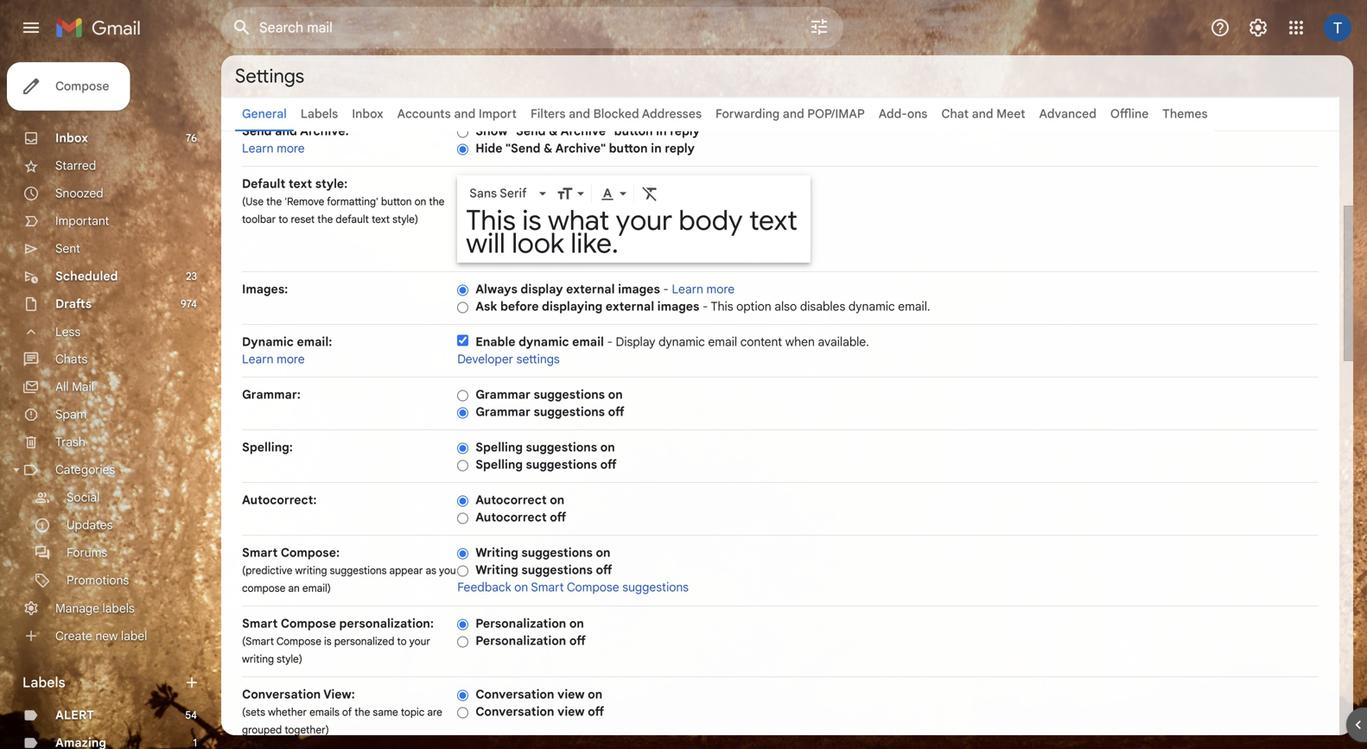 Task type: locate. For each thing, give the bounding box(es) containing it.
add-
[[879, 106, 907, 121]]

labels inside navigation
[[22, 674, 65, 691]]

Writing suggestions on radio
[[457, 547, 469, 560]]

to inside default text style: (use the 'remove formatting' button on the toolbar to reset the default text style)
[[278, 213, 288, 226]]

1 horizontal spatial inbox
[[352, 106, 383, 121]]

view up conversation view off at the left of page
[[557, 687, 585, 702]]

like.
[[571, 226, 618, 261]]

images up the enable dynamic email - display dynamic email content when available. developer settings
[[657, 299, 699, 314]]

23
[[186, 270, 197, 283]]

and left pop/imap
[[783, 106, 804, 121]]

and for meet
[[972, 106, 993, 121]]

974
[[181, 298, 197, 311]]

off for spelling suggestions on
[[600, 457, 617, 472]]

0 horizontal spatial -
[[607, 334, 613, 350]]

more down archive: at left
[[277, 141, 305, 156]]

the right of
[[355, 706, 370, 719]]

and down general
[[275, 124, 297, 139]]

0 vertical spatial &
[[549, 124, 558, 139]]

0 vertical spatial writing
[[475, 545, 518, 560]]

0 horizontal spatial your
[[409, 635, 430, 648]]

reply for hide "send & archive" button in reply
[[665, 141, 695, 156]]

0 vertical spatial in
[[656, 124, 667, 139]]

54
[[185, 709, 197, 722]]

0 vertical spatial style)
[[392, 213, 418, 226]]

forwarding and pop/imap link
[[716, 106, 865, 121]]

2 view from the top
[[557, 704, 585, 719]]

0 vertical spatial autocorrect
[[475, 493, 547, 508]]

and up show "send & archive" button in reply option
[[454, 106, 475, 121]]

spelling right spelling suggestions on option
[[475, 440, 523, 455]]

labels
[[301, 106, 338, 121], [22, 674, 65, 691]]

2 horizontal spatial -
[[703, 299, 708, 314]]

"send down filters
[[511, 124, 546, 139]]

1 personalization from the top
[[475, 616, 566, 631]]

email down the displaying
[[572, 334, 604, 350]]

smart up (smart
[[242, 616, 278, 631]]

1 horizontal spatial writing
[[295, 564, 327, 577]]

off for writing suggestions on
[[596, 563, 612, 578]]

style) right default
[[392, 213, 418, 226]]

0 vertical spatial -
[[663, 282, 669, 297]]

0 vertical spatial more
[[277, 141, 305, 156]]

grammar for grammar suggestions on
[[475, 387, 531, 402]]

enable dynamic email - display dynamic email content when available. developer settings
[[457, 334, 869, 367]]

dynamic down "ask before displaying external images - this option also disables dynamic email."
[[659, 334, 705, 350]]

snoozed link
[[55, 186, 103, 201]]

grammar
[[475, 387, 531, 402], [475, 404, 531, 420]]

text right default
[[372, 213, 390, 226]]

compose down email)
[[281, 616, 336, 631]]

1 vertical spatial grammar
[[475, 404, 531, 420]]

0 vertical spatial learn more link
[[242, 141, 305, 156]]

offline
[[1110, 106, 1149, 121]]

compose
[[242, 582, 285, 595]]

None checkbox
[[457, 335, 469, 346]]

and for archive:
[[275, 124, 297, 139]]

autocorrect up autocorrect off at the bottom of page
[[475, 493, 547, 508]]

Autocorrect on radio
[[457, 495, 469, 508]]

labels up alert link
[[22, 674, 65, 691]]

0 vertical spatial labels
[[301, 106, 338, 121]]

2 personalization from the top
[[475, 633, 566, 649]]

learn down dynamic
[[242, 352, 274, 367]]

0 horizontal spatial inbox link
[[55, 130, 88, 146]]

text inside this is what your body text will look like.
[[749, 203, 798, 238]]

email left content
[[708, 334, 737, 350]]

learn up "ask before displaying external images - this option also disables dynamic email."
[[672, 282, 703, 297]]

personalization for personalization off
[[475, 633, 566, 649]]

labels for labels link
[[301, 106, 338, 121]]

on up spelling suggestions off
[[600, 440, 615, 455]]

0 vertical spatial external
[[566, 282, 615, 297]]

scheduled link
[[55, 269, 118, 284]]

2 vertical spatial smart
[[242, 616, 278, 631]]

labels up archive: at left
[[301, 106, 338, 121]]

1 horizontal spatial -
[[663, 282, 669, 297]]

the
[[266, 195, 282, 208], [429, 195, 445, 208], [317, 213, 333, 226], [355, 706, 370, 719]]

is left personalized in the left bottom of the page
[[324, 635, 332, 648]]

important
[[55, 213, 109, 229]]

2 vertical spatial learn more link
[[242, 352, 305, 367]]

grammar for grammar suggestions off
[[475, 404, 531, 420]]

1 horizontal spatial is
[[522, 203, 541, 238]]

compose down gmail image
[[55, 79, 109, 94]]

inbox
[[352, 106, 383, 121], [55, 130, 88, 146]]

conversation
[[242, 687, 321, 702], [475, 687, 554, 702], [475, 704, 554, 719]]

advanced search options image
[[802, 10, 836, 44]]

hide "send & archive" button in reply
[[475, 141, 695, 156]]

writing suggestions on
[[475, 545, 610, 560]]

inbox for the left inbox link
[[55, 130, 88, 146]]

1 vertical spatial learn
[[672, 282, 703, 297]]

email)
[[302, 582, 331, 595]]

external down always display external images - learn more
[[606, 299, 654, 314]]

button for show "send & archive" button in reply
[[614, 124, 653, 139]]

Autocorrect off radio
[[457, 512, 469, 525]]

0 vertical spatial to
[[278, 213, 288, 226]]

text right the body
[[749, 203, 798, 238]]

0 vertical spatial is
[[522, 203, 541, 238]]

add-ons
[[879, 106, 928, 121]]

writing right writing suggestions on option
[[475, 545, 518, 560]]

smart
[[242, 545, 278, 560], [531, 580, 564, 595], [242, 616, 278, 631]]

1 vertical spatial reply
[[665, 141, 695, 156]]

off down 'grammar suggestions on'
[[608, 404, 624, 420]]

1 horizontal spatial inbox link
[[352, 106, 383, 121]]

suggestions inside smart compose: (predictive writing suggestions appear as you compose an email)
[[330, 564, 387, 577]]

external up the displaying
[[566, 282, 615, 297]]

0 vertical spatial archive"
[[561, 124, 611, 139]]

chat and meet link
[[941, 106, 1025, 121]]

1 horizontal spatial style)
[[392, 213, 418, 226]]

1 vertical spatial inbox link
[[55, 130, 88, 146]]

2 autocorrect from the top
[[475, 510, 547, 525]]

writing for writing suggestions on
[[475, 545, 518, 560]]

1 grammar from the top
[[475, 387, 531, 402]]

0 vertical spatial grammar
[[475, 387, 531, 402]]

off
[[608, 404, 624, 420], [600, 457, 617, 472], [550, 510, 566, 525], [596, 563, 612, 578], [569, 633, 586, 649], [588, 704, 604, 719]]

personalization down personalization on on the left bottom
[[475, 633, 566, 649]]

archive"
[[561, 124, 611, 139], [555, 141, 606, 156]]

0 vertical spatial "send
[[511, 124, 546, 139]]

Grammar suggestions on radio
[[457, 389, 469, 402]]

0 horizontal spatial labels
[[22, 674, 65, 691]]

"send right hide
[[506, 141, 541, 156]]

2 vertical spatial -
[[607, 334, 613, 350]]

view down conversation view on
[[557, 704, 585, 719]]

0 horizontal spatial to
[[278, 213, 288, 226]]

0 vertical spatial view
[[557, 687, 585, 702]]

0 vertical spatial writing
[[295, 564, 327, 577]]

enable
[[475, 334, 515, 350]]

1 vertical spatial inbox
[[55, 130, 88, 146]]

smart for smart compose personalization:
[[242, 616, 278, 631]]

archive" down the show "send & archive" button in reply
[[555, 141, 606, 156]]

Spelling suggestions on radio
[[457, 442, 469, 455]]

writing down compose:
[[295, 564, 327, 577]]

look
[[512, 226, 564, 261]]

1 vertical spatial spelling
[[475, 457, 523, 472]]

images up display
[[618, 282, 660, 297]]

personalization up 'personalization off'
[[475, 616, 566, 631]]

conversation inside the conversation view: (sets whether emails of the same topic are grouped together)
[[242, 687, 321, 702]]

0 vertical spatial learn
[[242, 141, 274, 156]]

0 horizontal spatial dynamic
[[519, 334, 569, 350]]

learn more link up "ask before displaying external images - this option also disables dynamic email."
[[672, 282, 735, 297]]

meet
[[996, 106, 1025, 121]]

learn down send
[[242, 141, 274, 156]]

compose
[[55, 79, 109, 94], [567, 580, 619, 595], [281, 616, 336, 631], [276, 635, 321, 648]]

starred link
[[55, 158, 96, 173]]

inbox up the starred
[[55, 130, 88, 146]]

inbox link up the starred
[[55, 130, 88, 146]]

1 horizontal spatial labels
[[301, 106, 338, 121]]

to down personalization:
[[397, 635, 407, 648]]

and
[[454, 106, 475, 121], [569, 106, 590, 121], [783, 106, 804, 121], [972, 106, 993, 121], [275, 124, 297, 139]]

gmail image
[[55, 10, 149, 45]]

labels navigation
[[0, 55, 221, 749]]

conversation view off
[[475, 704, 604, 719]]

your inside this is what your body text will look like.
[[616, 203, 672, 238]]

button
[[614, 124, 653, 139], [609, 141, 648, 156], [381, 195, 412, 208]]

0 horizontal spatial inbox
[[55, 130, 88, 146]]

show "send & archive" button in reply
[[475, 124, 700, 139]]

compose:
[[281, 545, 340, 560]]

conversation up whether
[[242, 687, 321, 702]]

this down sans serif
[[466, 203, 516, 238]]

to inside smart compose personalization: (smart compose is personalized to your writing style)
[[397, 635, 407, 648]]

default text style: (use the 'remove formatting' button on the toolbar to reset the default text style)
[[242, 176, 445, 226]]

2 grammar from the top
[[475, 404, 531, 420]]

spelling
[[475, 440, 523, 455], [475, 457, 523, 472]]

suggestions for writing suggestions off
[[521, 563, 593, 578]]

learn more link down dynamic
[[242, 352, 305, 367]]

1 horizontal spatial this
[[711, 299, 733, 314]]

spelling right spelling suggestions off radio
[[475, 457, 523, 472]]

this left option
[[711, 299, 733, 314]]

style) inside default text style: (use the 'remove formatting' button on the toolbar to reset the default text style)
[[392, 213, 418, 226]]

0 vertical spatial this
[[466, 203, 516, 238]]

off up writing suggestions on
[[550, 510, 566, 525]]

dynamic up settings
[[519, 334, 569, 350]]

grammar right grammar suggestions off radio on the bottom left of the page
[[475, 404, 531, 420]]

1 horizontal spatial email
[[708, 334, 737, 350]]

(sets
[[242, 706, 265, 719]]

writing
[[295, 564, 327, 577], [242, 653, 274, 666]]

your inside smart compose personalization: (smart compose is personalized to your writing style)
[[409, 635, 430, 648]]

inbox for top inbox link
[[352, 106, 383, 121]]

email.
[[898, 299, 930, 314]]

1 vertical spatial archive"
[[555, 141, 606, 156]]

1 view from the top
[[557, 687, 585, 702]]

email
[[572, 334, 604, 350], [708, 334, 737, 350]]

categories
[[55, 462, 115, 477]]

archive" for hide
[[555, 141, 606, 156]]

0 vertical spatial button
[[614, 124, 653, 139]]

your down personalization:
[[409, 635, 430, 648]]

external
[[566, 282, 615, 297], [606, 299, 654, 314]]

general
[[242, 106, 287, 121]]

1 vertical spatial in
[[651, 141, 662, 156]]

1 vertical spatial personalization
[[475, 633, 566, 649]]

off down spelling suggestions on
[[600, 457, 617, 472]]

off for conversation view on
[[588, 704, 604, 719]]

archive" up 'hide "send & archive" button in reply'
[[561, 124, 611, 139]]

off up feedback on smart compose suggestions
[[596, 563, 612, 578]]

inbox inside labels navigation
[[55, 130, 88, 146]]

2 vertical spatial more
[[277, 352, 305, 367]]

content
[[740, 334, 782, 350]]

main menu image
[[21, 17, 41, 38]]

all mail link
[[55, 379, 94, 394]]

2 vertical spatial button
[[381, 195, 412, 208]]

Conversation view off radio
[[457, 706, 469, 719]]

chat and meet
[[941, 106, 1025, 121]]

None search field
[[221, 7, 843, 48]]

1 vertical spatial style)
[[277, 653, 302, 666]]

search mail image
[[226, 12, 258, 43]]

1 horizontal spatial your
[[616, 203, 672, 238]]

inbox link
[[352, 106, 383, 121], [55, 130, 88, 146]]

remove formatting ‪(⌘\)‬ image
[[641, 185, 659, 202]]

Grammar suggestions off radio
[[457, 406, 469, 419]]

1 vertical spatial writing
[[475, 563, 518, 578]]

learn inside 'send and archive: learn more'
[[242, 141, 274, 156]]

2 horizontal spatial text
[[749, 203, 798, 238]]

suggestions for grammar suggestions off
[[534, 404, 605, 420]]

0 vertical spatial your
[[616, 203, 672, 238]]

1 vertical spatial labels
[[22, 674, 65, 691]]

writing up 'feedback'
[[475, 563, 518, 578]]

smart up (predictive
[[242, 545, 278, 560]]

dynamic
[[242, 334, 294, 350]]

0 vertical spatial smart
[[242, 545, 278, 560]]

1 vertical spatial button
[[609, 141, 648, 156]]

1 spelling from the top
[[475, 440, 523, 455]]

1 vertical spatial autocorrect
[[475, 510, 547, 525]]

also
[[774, 299, 797, 314]]

sans serif option
[[466, 185, 536, 202]]

off down conversation view on
[[588, 704, 604, 719]]

0 horizontal spatial style)
[[277, 653, 302, 666]]

on left sans
[[414, 195, 426, 208]]

view for on
[[557, 687, 585, 702]]

1 vertical spatial is
[[324, 635, 332, 648]]

view
[[557, 687, 585, 702], [557, 704, 585, 719]]

filters
[[531, 106, 566, 121]]

text up 'remove
[[289, 176, 312, 191]]

accounts and import link
[[397, 106, 517, 121]]

more down dynamic
[[277, 352, 305, 367]]

show
[[475, 124, 508, 139]]

0 vertical spatial reply
[[670, 124, 700, 139]]

more up "ask before displaying external images - this option also disables dynamic email."
[[706, 282, 735, 297]]

0 vertical spatial inbox
[[352, 106, 383, 121]]

to left reset
[[278, 213, 288, 226]]

smart inside smart compose: (predictive writing suggestions appear as you compose an email)
[[242, 545, 278, 560]]

images
[[618, 282, 660, 297], [657, 299, 699, 314]]

your down remove formatting ‪(⌘\)‬ image
[[616, 203, 672, 238]]

-
[[663, 282, 669, 297], [703, 299, 708, 314], [607, 334, 613, 350]]

developer
[[457, 352, 513, 367]]

learn
[[242, 141, 274, 156], [672, 282, 703, 297], [242, 352, 274, 367]]

labels
[[102, 601, 135, 616]]

1 vertical spatial this
[[711, 299, 733, 314]]

is down serif
[[522, 203, 541, 238]]

1 vertical spatial external
[[606, 299, 654, 314]]

writing down (smart
[[242, 653, 274, 666]]

and right 'chat'
[[972, 106, 993, 121]]

1 vertical spatial learn more link
[[672, 282, 735, 297]]

this inside this is what your body text will look like.
[[466, 203, 516, 238]]

and up the show "send & archive" button in reply
[[569, 106, 590, 121]]

conversation down conversation view on
[[475, 704, 554, 719]]

- up "ask before displaying external images - this option also disables dynamic email."
[[663, 282, 669, 297]]

available.
[[818, 334, 869, 350]]

inbox link right labels link
[[352, 106, 383, 121]]

2 spelling from the top
[[475, 457, 523, 472]]

dynamic left the email.
[[848, 299, 895, 314]]

0 horizontal spatial email
[[572, 334, 604, 350]]

2 writing from the top
[[475, 563, 518, 578]]

Personalization on radio
[[457, 618, 469, 631]]

smart inside smart compose personalization: (smart compose is personalized to your writing style)
[[242, 616, 278, 631]]

view:
[[323, 687, 355, 702]]

style) up whether
[[277, 653, 302, 666]]

1 vertical spatial writing
[[242, 653, 274, 666]]

1 vertical spatial -
[[703, 299, 708, 314]]

and inside 'send and archive: learn more'
[[275, 124, 297, 139]]

text
[[289, 176, 312, 191], [749, 203, 798, 238], [372, 213, 390, 226]]

1 autocorrect from the top
[[475, 493, 547, 508]]

conversation up conversation view off at the left of page
[[475, 687, 554, 702]]

your
[[616, 203, 672, 238], [409, 635, 430, 648]]

body
[[679, 203, 743, 238]]

1 writing from the top
[[475, 545, 518, 560]]

1 vertical spatial "send
[[506, 141, 541, 156]]

0 vertical spatial spelling
[[475, 440, 523, 455]]

1 horizontal spatial to
[[397, 635, 407, 648]]

1 vertical spatial your
[[409, 635, 430, 648]]

offline link
[[1110, 106, 1149, 121]]

- left display
[[607, 334, 613, 350]]

personalization:
[[339, 616, 434, 631]]

an
[[288, 582, 300, 595]]

0 horizontal spatial this
[[466, 203, 516, 238]]

1 vertical spatial view
[[557, 704, 585, 719]]

drafts
[[55, 296, 92, 312]]

0 horizontal spatial writing
[[242, 653, 274, 666]]

forums
[[67, 545, 107, 560]]

on
[[414, 195, 426, 208], [608, 387, 623, 402], [600, 440, 615, 455], [550, 493, 564, 508], [596, 545, 610, 560], [514, 580, 528, 595], [569, 616, 584, 631], [588, 687, 602, 702]]

0 horizontal spatial is
[[324, 635, 332, 648]]

autocorrect down "autocorrect on"
[[475, 510, 547, 525]]

in for show "send & archive" button in reply
[[656, 124, 667, 139]]

filters and blocked addresses
[[531, 106, 702, 121]]

conversation view on
[[475, 687, 602, 702]]

- left option
[[703, 299, 708, 314]]

1 vertical spatial to
[[397, 635, 407, 648]]

manage labels link
[[55, 601, 135, 616]]

forums link
[[67, 545, 107, 560]]

personalization
[[475, 616, 566, 631], [475, 633, 566, 649]]

grammar down developer settings link
[[475, 387, 531, 402]]

'remove
[[285, 195, 324, 208]]

spelling for spelling suggestions on
[[475, 440, 523, 455]]

1 vertical spatial &
[[544, 141, 553, 156]]

0 vertical spatial personalization
[[475, 616, 566, 631]]

inbox right labels link
[[352, 106, 383, 121]]

is
[[522, 203, 541, 238], [324, 635, 332, 648]]

smart down the writing suggestions off
[[531, 580, 564, 595]]

conversation for conversation view: (sets whether emails of the same topic are grouped together)
[[242, 687, 321, 702]]

learn more link down send
[[242, 141, 305, 156]]

2 vertical spatial learn
[[242, 352, 274, 367]]



Task type: describe. For each thing, give the bounding box(es) containing it.
ask
[[475, 299, 497, 314]]

new
[[95, 628, 118, 644]]

emails
[[309, 706, 339, 719]]

off for grammar suggestions on
[[608, 404, 624, 420]]

learn inside dynamic email: learn more
[[242, 352, 274, 367]]

conversation for conversation view on
[[475, 687, 554, 702]]

2 horizontal spatial dynamic
[[848, 299, 895, 314]]

starred
[[55, 158, 96, 173]]

sent link
[[55, 241, 80, 256]]

settings
[[516, 352, 560, 367]]

and for blocked
[[569, 106, 590, 121]]

grammar suggestions on
[[475, 387, 623, 402]]

settings
[[235, 64, 304, 88]]

grammar:
[[242, 387, 301, 402]]

themes
[[1162, 106, 1208, 121]]

1 vertical spatial more
[[706, 282, 735, 297]]

alert
[[55, 708, 94, 723]]

Ask before displaying external images radio
[[457, 301, 469, 314]]

sans
[[469, 186, 497, 201]]

labels link
[[301, 106, 338, 121]]

off down personalization on on the left bottom
[[569, 633, 586, 649]]

Show "Send & Archive" button in reply radio
[[457, 126, 469, 139]]

important link
[[55, 213, 109, 229]]

before
[[500, 299, 539, 314]]

on down display
[[608, 387, 623, 402]]

Search mail text field
[[259, 19, 760, 36]]

spelling for spelling suggestions off
[[475, 457, 523, 472]]

this is what your body text will look like.
[[466, 203, 798, 261]]

style:
[[315, 176, 348, 191]]

button inside default text style: (use the 'remove formatting' button on the toolbar to reset the default text style)
[[381, 195, 412, 208]]

and for pop/imap
[[783, 106, 804, 121]]

accounts and import
[[397, 106, 517, 121]]

autocorrect off
[[475, 510, 566, 525]]

(smart
[[242, 635, 274, 648]]

0 vertical spatial inbox link
[[352, 106, 383, 121]]

add-ons link
[[879, 106, 928, 121]]

autocorrect for autocorrect on
[[475, 493, 547, 508]]

archive" for show
[[561, 124, 611, 139]]

compose inside button
[[55, 79, 109, 94]]

conversation for conversation view off
[[475, 704, 554, 719]]

1 vertical spatial smart
[[531, 580, 564, 595]]

hide
[[475, 141, 502, 156]]

0 vertical spatial images
[[618, 282, 660, 297]]

is inside smart compose personalization: (smart compose is personalized to your writing style)
[[324, 635, 332, 648]]

less button
[[0, 318, 207, 346]]

compose button
[[7, 62, 130, 111]]

addresses
[[642, 106, 702, 121]]

always
[[475, 282, 517, 297]]

the right reset
[[317, 213, 333, 226]]

"send for hide
[[506, 141, 541, 156]]

- inside the enable dynamic email - display dynamic email content when available. developer settings
[[607, 334, 613, 350]]

& for show
[[549, 124, 558, 139]]

conversation view: (sets whether emails of the same topic are grouped together)
[[242, 687, 442, 737]]

1 horizontal spatial dynamic
[[659, 334, 705, 350]]

in for hide "send & archive" button in reply
[[651, 141, 662, 156]]

chats link
[[55, 352, 88, 367]]

writing inside smart compose: (predictive writing suggestions appear as you compose an email)
[[295, 564, 327, 577]]

more inside dynamic email: learn more
[[277, 352, 305, 367]]

autocorrect on
[[475, 493, 564, 508]]

labels heading
[[22, 674, 183, 691]]

spam link
[[55, 407, 87, 422]]

writing inside smart compose personalization: (smart compose is personalized to your writing style)
[[242, 653, 274, 666]]

the inside the conversation view: (sets whether emails of the same topic are grouped together)
[[355, 706, 370, 719]]

76
[[186, 132, 197, 145]]

sent
[[55, 241, 80, 256]]

option
[[736, 299, 771, 314]]

button for hide "send & archive" button in reply
[[609, 141, 648, 156]]

drafts link
[[55, 296, 92, 312]]

default
[[242, 176, 285, 191]]

Personalization off radio
[[457, 635, 469, 648]]

Writing suggestions off radio
[[457, 565, 469, 578]]

images:
[[242, 282, 288, 297]]

learn more link for and
[[242, 141, 305, 156]]

view for off
[[557, 704, 585, 719]]

when
[[785, 334, 815, 350]]

create new label
[[55, 628, 147, 644]]

together)
[[285, 724, 329, 737]]

learn more link for email:
[[242, 352, 305, 367]]

on down spelling suggestions off
[[550, 493, 564, 508]]

settings image
[[1248, 17, 1269, 38]]

on up the feedback on smart compose suggestions link
[[596, 545, 610, 560]]

displaying
[[542, 299, 602, 314]]

"send for show
[[511, 124, 546, 139]]

2 email from the left
[[708, 334, 737, 350]]

formatting'
[[327, 195, 378, 208]]

trash
[[55, 435, 85, 450]]

is inside this is what your body text will look like.
[[522, 203, 541, 238]]

1 horizontal spatial text
[[372, 213, 390, 226]]

writing for writing suggestions off
[[475, 563, 518, 578]]

of
[[342, 706, 352, 719]]

the left sans
[[429, 195, 445, 208]]

style) inside smart compose personalization: (smart compose is personalized to your writing style)
[[277, 653, 302, 666]]

personalization on
[[475, 616, 584, 631]]

suggestions for writing suggestions on
[[521, 545, 593, 560]]

you
[[439, 564, 456, 577]]

labels for labels heading
[[22, 674, 65, 691]]

smart for smart compose:
[[242, 545, 278, 560]]

personalized
[[334, 635, 394, 648]]

sans serif
[[469, 186, 527, 201]]

categories link
[[55, 462, 115, 477]]

same
[[373, 706, 398, 719]]

alert link
[[55, 708, 94, 723]]

0 horizontal spatial text
[[289, 176, 312, 191]]

compose down the writing suggestions off
[[567, 580, 619, 595]]

feedback on smart compose suggestions
[[457, 580, 689, 595]]

accounts
[[397, 106, 451, 121]]

on down the feedback on smart compose suggestions link
[[569, 616, 584, 631]]

(use
[[242, 195, 264, 208]]

compose right (smart
[[276, 635, 321, 648]]

trash link
[[55, 435, 85, 450]]

on inside default text style: (use the 'remove formatting' button on the toolbar to reset the default text style)
[[414, 195, 426, 208]]

and for import
[[454, 106, 475, 121]]

smart compose personalization: (smart compose is personalized to your writing style)
[[242, 616, 434, 666]]

Conversation view on radio
[[457, 689, 469, 702]]

autocorrect for autocorrect off
[[475, 510, 547, 525]]

autocorrect:
[[242, 493, 317, 508]]

more inside 'send and archive: learn more'
[[277, 141, 305, 156]]

create new label link
[[55, 628, 147, 644]]

Always display external images radio
[[457, 284, 469, 297]]

personalization for personalization on
[[475, 616, 566, 631]]

topic
[[401, 706, 425, 719]]

1 email from the left
[[572, 334, 604, 350]]

reset
[[291, 213, 315, 226]]

suggestions for spelling suggestions on
[[526, 440, 597, 455]]

& for hide
[[544, 141, 553, 156]]

support image
[[1210, 17, 1230, 38]]

grouped
[[242, 724, 282, 737]]

general link
[[242, 106, 287, 121]]

manage labels
[[55, 601, 135, 616]]

suggestions for spelling suggestions off
[[526, 457, 597, 472]]

display
[[616, 334, 655, 350]]

forwarding
[[716, 106, 780, 121]]

create
[[55, 628, 92, 644]]

disables
[[800, 299, 845, 314]]

all
[[55, 379, 69, 394]]

archive:
[[300, 124, 349, 139]]

pop/imap
[[807, 106, 865, 121]]

spelling suggestions on
[[475, 440, 615, 455]]

as
[[426, 564, 436, 577]]

Hide "Send & Archive" button in reply radio
[[457, 143, 469, 156]]

formatting options toolbar
[[462, 177, 806, 209]]

toolbar
[[242, 213, 276, 226]]

email:
[[297, 334, 332, 350]]

suggestions for grammar suggestions on
[[534, 387, 605, 402]]

the down default
[[266, 195, 282, 208]]

manage
[[55, 601, 99, 616]]

reply for show "send & archive" button in reply
[[670, 124, 700, 139]]

on up conversation view off at the left of page
[[588, 687, 602, 702]]

dynamic email: learn more
[[242, 334, 332, 367]]

snoozed
[[55, 186, 103, 201]]

send
[[242, 124, 272, 139]]

filters and blocked addresses link
[[531, 106, 702, 121]]

1 vertical spatial images
[[657, 299, 699, 314]]

on down the writing suggestions off
[[514, 580, 528, 595]]

Spelling suggestions off radio
[[457, 459, 469, 472]]

less
[[55, 324, 81, 339]]

advanced link
[[1039, 106, 1096, 121]]



Task type: vqa. For each thing, say whether or not it's contained in the screenshot.
Calm
no



